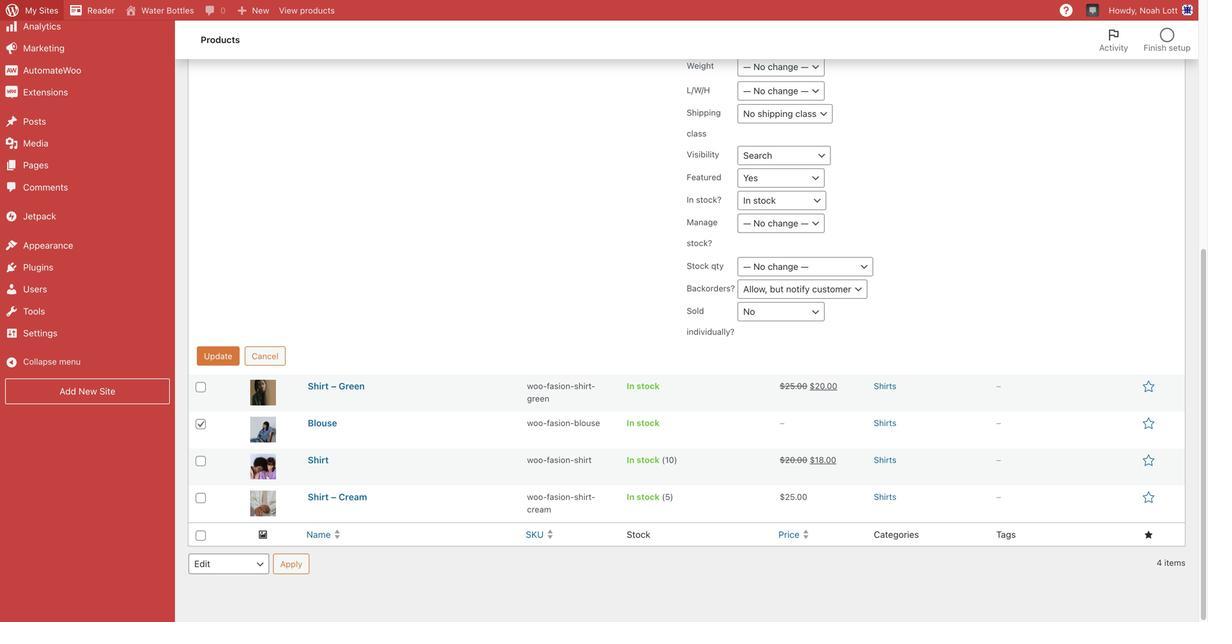 Task type: vqa. For each thing, say whether or not it's contained in the screenshot.
Shirt – Green Link
yes



Task type: describe. For each thing, give the bounding box(es) containing it.
shirt
[[574, 456, 592, 465]]

name link
[[301, 524, 521, 547]]

tools link
[[0, 301, 175, 323]]

products
[[201, 34, 240, 45]]

tools
[[23, 306, 45, 317]]

green
[[527, 394, 549, 404]]

media
[[23, 138, 48, 149]]

price
[[778, 530, 800, 540]]

activity
[[1099, 43, 1128, 52]]

shirt link
[[308, 455, 329, 466]]

notification image
[[1088, 5, 1098, 15]]

analytics link
[[0, 15, 175, 37]]

howdy, noah lott
[[1109, 5, 1178, 15]]

users
[[23, 284, 47, 295]]

add new site link
[[5, 379, 170, 404]]

shipping
[[687, 108, 721, 118]]

status
[[702, 14, 726, 24]]

shirt – green link
[[308, 381, 365, 392]]

shirts link for shirt – green
[[874, 382, 897, 391]]

howdy,
[[1109, 5, 1137, 15]]

stock for stock qty
[[687, 261, 709, 271]]

shirts link for blouse
[[874, 419, 897, 428]]

plugins link
[[0, 257, 175, 279]]

settings link
[[0, 323, 175, 345]]

women
[[507, 52, 538, 61]]

cream
[[527, 505, 551, 515]]

25.00 for shirt – cream
[[785, 493, 807, 502]]

comments
[[23, 182, 68, 193]]

activity button
[[1092, 21, 1136, 59]]

l/w/h
[[687, 85, 710, 95]]

shirt – cream link
[[308, 492, 367, 503]]

posts
[[23, 116, 46, 127]]

cream
[[339, 492, 367, 503]]

collapse menu
[[23, 357, 81, 367]]

shirts for shirt
[[874, 456, 897, 465]]

view
[[279, 5, 298, 15]]

toolbar navigation
[[0, 0, 1198, 23]]

25.00 for shirt – green
[[785, 382, 807, 391]]

uncategorized
[[507, 18, 566, 28]]

setup
[[1169, 43, 1191, 52]]

1 stock from the top
[[637, 382, 660, 391]]

shirt – green
[[308, 381, 365, 392]]

cancel button
[[245, 347, 286, 366]]

(10)
[[662, 456, 677, 465]]

view products
[[279, 5, 335, 15]]

stock? for manage stock?
[[687, 238, 712, 248]]

posts link
[[0, 111, 175, 133]]

appearance link
[[0, 235, 175, 257]]

noah
[[1140, 5, 1160, 15]]

new inside new link
[[252, 5, 269, 15]]

appearance
[[23, 240, 73, 251]]

my
[[25, 5, 37, 15]]

$ 25.00
[[780, 493, 807, 502]]

18.00
[[815, 456, 836, 465]]

3 stock from the top
[[637, 456, 660, 465]]

tab list containing activity
[[1092, 21, 1198, 59]]

sold
[[687, 306, 704, 316]]

shirt for shirt – green
[[308, 381, 329, 392]]

categories
[[874, 530, 919, 540]]

$ for shirt – green
[[780, 382, 785, 391]]

4 stock from the top
[[637, 493, 660, 502]]

0
[[220, 5, 226, 15]]

0 link
[[199, 0, 231, 21]]

media link
[[0, 133, 175, 155]]

fasion- for blouse
[[547, 419, 574, 428]]

water bottles
[[141, 5, 194, 15]]

automatewoo link
[[0, 59, 175, 81]]

manage
[[687, 218, 718, 227]]

new link
[[231, 0, 274, 21]]

stock for stock
[[627, 530, 650, 540]]

Enter sale price ($) text field
[[726, 0, 966, 6]]

name
[[307, 530, 331, 540]]

green
[[339, 381, 365, 392]]

individually?
[[687, 327, 735, 337]]

items
[[1164, 559, 1186, 568]]

tags
[[996, 530, 1016, 540]]

water bottles link
[[120, 0, 199, 21]]

woo- for blouse
[[527, 419, 547, 428]]

finish setup
[[1144, 43, 1191, 52]]

finish setup button
[[1136, 21, 1198, 59]]

tax status
[[687, 14, 726, 24]]

pages
[[23, 160, 49, 171]]

shirts link for shirt
[[874, 456, 897, 465]]

in inside bulk edit region
[[687, 195, 694, 205]]

site
[[100, 386, 115, 397]]

new inside add new site link
[[79, 386, 97, 397]]

my sites
[[25, 5, 58, 15]]

woo- for shirt
[[527, 456, 547, 465]]

products
[[300, 5, 335, 15]]

shirts link for shirt – cream
[[874, 493, 897, 502]]

$ 25.00 $ 20.00
[[780, 382, 837, 391]]

collapse menu button
[[0, 352, 175, 374]]

marketing link
[[0, 37, 175, 59]]

$ for shirt
[[780, 456, 785, 465]]



Task type: locate. For each thing, give the bounding box(es) containing it.
price link
[[773, 524, 867, 547]]

woo- inside woo-fasion-shirt- green
[[527, 382, 547, 391]]

sold individually?
[[687, 306, 735, 337]]

marketing
[[23, 43, 65, 54]]

stock inside bulk edit region
[[687, 261, 709, 271]]

woo-
[[527, 382, 547, 391], [527, 419, 547, 428], [527, 456, 547, 465], [527, 493, 547, 502]]

1 25.00 from the top
[[785, 382, 807, 391]]

fasion- for shirt – green
[[547, 382, 574, 391]]

1 vertical spatial shirt
[[308, 455, 329, 466]]

None checkbox
[[497, 19, 507, 29], [497, 35, 507, 46], [196, 493, 206, 504], [196, 531, 206, 541], [497, 19, 507, 29], [497, 35, 507, 46], [196, 493, 206, 504], [196, 531, 206, 541]]

featured
[[687, 172, 721, 182]]

2 woo- from the top
[[527, 419, 547, 428]]

bulk edit region
[[188, 0, 1185, 375]]

woo- up cream
[[527, 493, 547, 502]]

stock qty
[[687, 261, 724, 271]]

stock
[[637, 382, 660, 391], [637, 419, 660, 428], [637, 456, 660, 465], [637, 493, 660, 502]]

shirts link
[[874, 382, 897, 391], [874, 419, 897, 428], [874, 456, 897, 465], [874, 493, 897, 502]]

in stock (5)
[[627, 493, 673, 502]]

0 vertical spatial 25.00
[[785, 382, 807, 391]]

0 vertical spatial new
[[252, 5, 269, 15]]

tab list
[[1092, 21, 1198, 59]]

sku
[[526, 530, 544, 540]]

3 shirts from the top
[[874, 456, 897, 465]]

woo- for shirt – green
[[527, 382, 547, 391]]

add new site
[[60, 386, 115, 397]]

2 25.00 from the top
[[785, 493, 807, 502]]

add
[[60, 386, 76, 397]]

shirts for shirt – cream
[[874, 493, 897, 502]]

blouse
[[574, 419, 600, 428]]

1 horizontal spatial stock
[[687, 261, 709, 271]]

stock? down manage
[[687, 238, 712, 248]]

shirt- for green
[[574, 382, 595, 391]]

extensions link
[[0, 81, 175, 103]]

fasion- for shirt – cream
[[547, 493, 574, 502]]

extensions
[[23, 87, 68, 98]]

woo- down green
[[527, 419, 547, 428]]

stock? inside manage stock?
[[687, 238, 712, 248]]

1 fasion- from the top
[[547, 382, 574, 391]]

tax
[[687, 14, 700, 24]]

shirt for shirt link
[[308, 455, 329, 466]]

2 shirt from the top
[[308, 455, 329, 466]]

class
[[687, 129, 707, 138]]

fasion- inside woo-fasion-shirt- cream
[[547, 493, 574, 502]]

in stock for shirt – green
[[627, 382, 660, 391]]

jetpack
[[23, 211, 56, 222]]

None checkbox
[[508, 2, 518, 12], [196, 383, 206, 393], [196, 420, 206, 430], [196, 457, 206, 467], [508, 2, 518, 12], [196, 383, 206, 393], [196, 420, 206, 430], [196, 457, 206, 467]]

1 vertical spatial 25.00
[[785, 493, 807, 502]]

1 shirt- from the top
[[574, 382, 595, 391]]

blouse
[[308, 418, 337, 429]]

collapse
[[23, 357, 57, 367]]

4 fasion- from the top
[[547, 493, 574, 502]]

25.00
[[785, 382, 807, 391], [785, 493, 807, 502]]

cancel
[[252, 352, 278, 361]]

0 vertical spatial in stock
[[627, 382, 660, 391]]

fasion- down woo-fasion-blouse
[[547, 456, 574, 465]]

shirt left green
[[308, 381, 329, 392]]

2 in stock from the top
[[627, 419, 660, 428]]

1 horizontal spatial 20.00
[[815, 382, 837, 391]]

0 vertical spatial 20.00
[[815, 382, 837, 391]]

qty
[[711, 261, 724, 271]]

$ for shirt – cream
[[780, 493, 785, 502]]

fasion- inside woo-fasion-shirt- green
[[547, 382, 574, 391]]

1 woo- from the top
[[527, 382, 547, 391]]

4 shirts link from the top
[[874, 493, 897, 502]]

2 stock from the top
[[637, 419, 660, 428]]

1 shirt from the top
[[308, 381, 329, 392]]

fasion- up green
[[547, 382, 574, 391]]

in
[[687, 195, 694, 205], [627, 382, 635, 391], [627, 419, 635, 428], [627, 456, 635, 465], [627, 493, 635, 502]]

water
[[141, 5, 164, 15]]

1 in stock from the top
[[627, 382, 660, 391]]

stock? down featured
[[696, 195, 722, 205]]

comments link
[[0, 177, 175, 199]]

0 vertical spatial stock
[[687, 261, 709, 271]]

finish
[[1144, 43, 1167, 52]]

1 vertical spatial new
[[79, 386, 97, 397]]

reader
[[87, 5, 115, 15]]

sku link
[[521, 524, 620, 547]]

1 vertical spatial in stock
[[627, 419, 660, 428]]

2 vertical spatial shirt
[[308, 492, 329, 503]]

my sites link
[[0, 0, 64, 21]]

analytics
[[23, 21, 61, 32]]

0 vertical spatial shirt-
[[574, 382, 595, 391]]

3 fasion- from the top
[[547, 456, 574, 465]]

woo-fasion-shirt- green
[[527, 382, 595, 404]]

fasion- up cream
[[547, 493, 574, 502]]

blouse link
[[308, 418, 337, 429]]

0 horizontal spatial new
[[79, 386, 97, 397]]

1 vertical spatial shirt-
[[574, 493, 595, 502]]

woo- for shirt – cream
[[527, 493, 547, 502]]

0 vertical spatial shirt
[[308, 381, 329, 392]]

shirt – cream
[[308, 492, 367, 503]]

1 horizontal spatial new
[[252, 5, 269, 15]]

in stock?
[[687, 195, 722, 205]]

$ 20.00 $ 18.00
[[780, 456, 836, 465]]

visibility
[[687, 150, 719, 159]]

automatewoo
[[23, 65, 81, 76]]

1 shirts from the top
[[874, 382, 897, 391]]

view products link
[[274, 0, 340, 21]]

0 horizontal spatial 20.00
[[785, 456, 807, 465]]

shirts for shirt – green
[[874, 382, 897, 391]]

1 shirts link from the top
[[874, 382, 897, 391]]

3 woo- from the top
[[527, 456, 547, 465]]

–
[[331, 381, 336, 392], [996, 382, 1001, 391], [780, 419, 785, 428], [996, 419, 1001, 428], [996, 456, 1001, 465], [331, 492, 336, 503], [996, 493, 1001, 502]]

stock? for in stock?
[[696, 195, 722, 205]]

woo-fasion-shirt- cream
[[527, 493, 595, 515]]

new left "site"
[[79, 386, 97, 397]]

2 shirts link from the top
[[874, 419, 897, 428]]

stock left 'qty'
[[687, 261, 709, 271]]

new left view
[[252, 5, 269, 15]]

sites
[[39, 5, 58, 15]]

shirt- down shirt
[[574, 493, 595, 502]]

in stock (10)
[[627, 456, 677, 465]]

shirt- up blouse
[[574, 382, 595, 391]]

None submit
[[197, 347, 239, 366], [273, 554, 309, 575], [197, 347, 239, 366], [273, 554, 309, 575]]

in stock for blouse
[[627, 419, 660, 428]]

shirt- inside woo-fasion-shirt- green
[[574, 382, 595, 391]]

stock down "in stock (5)"
[[627, 530, 650, 540]]

stock?
[[696, 195, 722, 205], [687, 238, 712, 248]]

(5)
[[662, 493, 673, 502]]

shirt- inside woo-fasion-shirt- cream
[[574, 493, 595, 502]]

shipping class
[[687, 108, 721, 138]]

shirt for shirt – cream
[[308, 492, 329, 503]]

0 horizontal spatial stock
[[627, 530, 650, 540]]

woo- up green
[[527, 382, 547, 391]]

2 fasion- from the top
[[547, 419, 574, 428]]

4 shirts from the top
[[874, 493, 897, 502]]

shirt down blouse
[[308, 455, 329, 466]]

bottles
[[167, 5, 194, 15]]

jetpack link
[[0, 206, 175, 228]]

lott
[[1163, 5, 1178, 15]]

fasion- down woo-fasion-shirt- green
[[547, 419, 574, 428]]

woo- inside woo-fasion-shirt- cream
[[527, 493, 547, 502]]

fasion- for shirt
[[547, 456, 574, 465]]

shirt- for cream
[[574, 493, 595, 502]]

in stock
[[627, 382, 660, 391], [627, 419, 660, 428]]

2 shirts from the top
[[874, 419, 897, 428]]

shirts
[[874, 382, 897, 391], [874, 419, 897, 428], [874, 456, 897, 465], [874, 493, 897, 502]]

4 woo- from the top
[[527, 493, 547, 502]]

users link
[[0, 279, 175, 301]]

1 vertical spatial stock
[[627, 530, 650, 540]]

1 vertical spatial 20.00
[[785, 456, 807, 465]]

weight
[[687, 61, 714, 71]]

0 vertical spatial stock?
[[696, 195, 722, 205]]

shirt
[[308, 381, 329, 392], [308, 455, 329, 466], [308, 492, 329, 503]]

3 shirts link from the top
[[874, 456, 897, 465]]

menu
[[59, 357, 81, 367]]

4
[[1157, 559, 1162, 568]]

1 vertical spatial stock?
[[687, 238, 712, 248]]

4 items
[[1157, 559, 1186, 568]]

shirt left cream
[[308, 492, 329, 503]]

2 shirt- from the top
[[574, 493, 595, 502]]

woo- down woo-fasion-blouse
[[527, 456, 547, 465]]

3 shirt from the top
[[308, 492, 329, 503]]

shirts for blouse
[[874, 419, 897, 428]]



